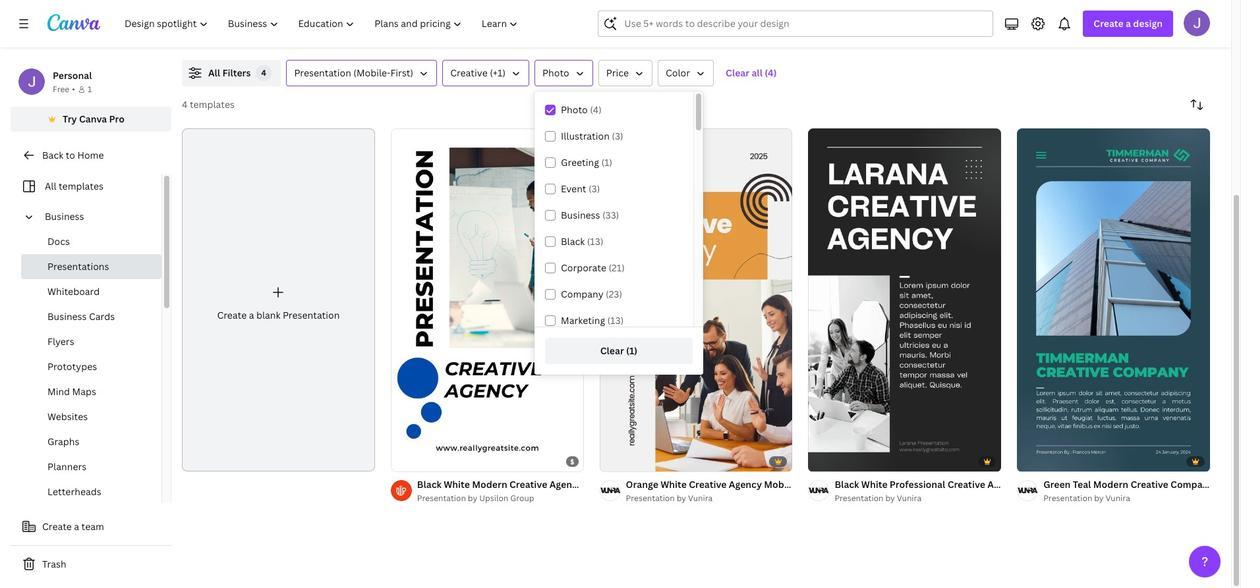 Task type: locate. For each thing, give the bounding box(es) containing it.
1 horizontal spatial 1 of 10
[[1027, 457, 1053, 466]]

creative inside black white modern creative agency mobile presentation presentation by upsilon group
[[510, 478, 548, 491]]

clear down marketing (13)
[[601, 345, 624, 358]]

business up docs
[[45, 210, 84, 223]]

1 vertical spatial clear
[[601, 345, 624, 358]]

white for modern
[[444, 478, 470, 491]]

white right 'orange'
[[661, 478, 687, 491]]

4 for 4 templates
[[182, 98, 188, 111]]

black white modern creative agency mobile presentation link
[[417, 478, 676, 492]]

3 agency from the left
[[988, 478, 1021, 491]]

0 horizontal spatial (4)
[[590, 104, 602, 116]]

2 1 of 10 link from the left
[[1018, 129, 1211, 472]]

clear all (4) button
[[720, 60, 784, 86]]

1 vertical spatial create
[[217, 309, 247, 322]]

create for create a design
[[1094, 17, 1124, 30]]

0 horizontal spatial presentation by vunira link
[[626, 492, 793, 505]]

1 horizontal spatial (13)
[[608, 315, 624, 327]]

event (3)
[[561, 183, 600, 195]]

creative inside black white professional creative agency mobile presentation presentation by vunira
[[948, 478, 986, 491]]

a inside dropdown button
[[1126, 17, 1132, 30]]

1 horizontal spatial clear
[[726, 67, 750, 79]]

0 vertical spatial (3)
[[612, 130, 624, 142]]

2 horizontal spatial black
[[835, 478, 860, 491]]

vunira inside black white professional creative agency mobile presentation presentation by vunira
[[897, 493, 922, 504]]

team
[[81, 521, 104, 533]]

vunira inside 'green teal modern creative company mobil presentation by vunira'
[[1106, 493, 1131, 504]]

1 of 10 for black
[[818, 457, 844, 466]]

websites
[[47, 411, 88, 423]]

(3) right illustration
[[612, 130, 624, 142]]

1 vertical spatial templates
[[59, 180, 104, 192]]

blank
[[256, 309, 281, 322]]

1 horizontal spatial modern
[[1094, 478, 1129, 491]]

(13) up corporate (21)
[[587, 235, 604, 248]]

(3)
[[612, 130, 624, 142], [589, 183, 600, 195]]

0 vertical spatial (13)
[[587, 235, 604, 248]]

first
[[799, 478, 819, 491]]

photo up illustration
[[561, 104, 588, 116]]

mind maps link
[[21, 380, 162, 405]]

4 for 4
[[261, 67, 267, 78]]

1 for green
[[1027, 457, 1031, 466]]

(1) inside button
[[627, 345, 638, 358]]

mobile left 'orange'
[[585, 478, 616, 491]]

by inside black white modern creative agency mobile presentation presentation by upsilon group
[[468, 493, 478, 504]]

2 vertical spatial create
[[42, 521, 72, 533]]

agency left green
[[988, 478, 1021, 491]]

2 horizontal spatial 1
[[1027, 457, 1031, 466]]

0 horizontal spatial 1 of 10 link
[[809, 129, 1002, 472]]

photo
[[543, 67, 570, 79], [561, 104, 588, 116]]

1 1 of 10 from the left
[[818, 457, 844, 466]]

0 horizontal spatial company
[[561, 288, 604, 301]]

templates down 'all filters'
[[190, 98, 235, 111]]

2 mobile from the left
[[1023, 478, 1054, 491]]

1 presentation by vunira link from the left
[[626, 492, 793, 505]]

2 horizontal spatial a
[[1126, 17, 1132, 30]]

a inside button
[[74, 521, 79, 533]]

black
[[561, 235, 585, 248], [417, 478, 442, 491], [835, 478, 860, 491]]

0 vertical spatial (1)
[[602, 156, 613, 169]]

2 10 from the left
[[1044, 457, 1053, 466]]

(23)
[[606, 288, 623, 301]]

0 horizontal spatial mobile
[[585, 478, 616, 491]]

jacob simon image
[[1184, 10, 1211, 36]]

1 horizontal spatial company
[[1171, 478, 1214, 491]]

1 horizontal spatial a
[[249, 309, 254, 322]]

company (23)
[[561, 288, 623, 301]]

2 horizontal spatial presentation by vunira link
[[1044, 492, 1211, 506]]

1 horizontal spatial templates
[[190, 98, 235, 111]]

white for professional
[[862, 478, 888, 491]]

1 right •
[[88, 83, 92, 95]]

create for create a team
[[42, 521, 72, 533]]

create inside dropdown button
[[1094, 17, 1124, 30]]

2 horizontal spatial agency
[[988, 478, 1021, 491]]

to
[[66, 149, 75, 161]]

0 vertical spatial all
[[208, 67, 220, 79]]

(13) for marketing (13)
[[608, 315, 624, 327]]

(1)
[[602, 156, 613, 169], [627, 345, 638, 358]]

2 agency from the left
[[729, 478, 762, 491]]

black white modern creative agency mobile presentation image
[[391, 129, 584, 472]]

1 vertical spatial (13)
[[608, 315, 624, 327]]

0 horizontal spatial 10
[[835, 457, 844, 466]]

free •
[[53, 83, 75, 95]]

1 vertical spatial a
[[249, 309, 254, 322]]

2 horizontal spatial vunira
[[1106, 493, 1131, 504]]

1 vertical spatial (1)
[[627, 345, 638, 358]]

agency inside black white professional creative agency mobile presentation presentation by vunira
[[988, 478, 1021, 491]]

0 horizontal spatial a
[[74, 521, 79, 533]]

company left the mobil
[[1171, 478, 1214, 491]]

greeting (1)
[[561, 156, 613, 169]]

0 vertical spatial templates
[[190, 98, 235, 111]]

letterheads link
[[21, 480, 162, 505]]

all left filters
[[208, 67, 220, 79]]

mobile inside black white modern creative agency mobile presentation presentation by upsilon group
[[585, 478, 616, 491]]

1 of from the left
[[824, 457, 834, 466]]

black for black white modern creative agency mobile presentation presentation by upsilon group
[[417, 478, 442, 491]]

1 horizontal spatial vunira
[[897, 493, 922, 504]]

2 vertical spatial a
[[74, 521, 79, 533]]

mobile for black white professional creative agency mobile presentation
[[1023, 478, 1054, 491]]

3 white from the left
[[862, 478, 888, 491]]

modern for white
[[472, 478, 508, 491]]

templates
[[190, 98, 235, 111], [59, 180, 104, 192]]

1 agency from the left
[[550, 478, 583, 491]]

presentation inside 'green teal modern creative company mobil presentation by vunira'
[[1044, 493, 1093, 504]]

orange
[[626, 478, 659, 491]]

0 vertical spatial (4)
[[765, 67, 777, 79]]

creative for black white modern creative agency mobile presentation
[[510, 478, 548, 491]]

black white professional creative agency mobile presentation image
[[809, 129, 1002, 472]]

1 of 10 up the first
[[818, 457, 844, 466]]

0 horizontal spatial (13)
[[587, 235, 604, 248]]

business up flyers
[[47, 310, 87, 323]]

green
[[1044, 478, 1071, 491]]

4 filter options selected element
[[256, 65, 272, 81]]

1 1 of 10 link from the left
[[809, 129, 1002, 472]]

0 horizontal spatial 4
[[182, 98, 188, 111]]

1 10 from the left
[[835, 457, 844, 466]]

planners
[[47, 461, 87, 473]]

(4) right all
[[765, 67, 777, 79]]

green teal modern creative company mobil link
[[1044, 478, 1242, 492]]

create left "blank"
[[217, 309, 247, 322]]

by for creative
[[677, 493, 687, 504]]

create left "team"
[[42, 521, 72, 533]]

mind
[[47, 385, 70, 398]]

try canva pro button
[[11, 107, 171, 132]]

vunira for creative
[[688, 493, 713, 504]]

(4) up illustration (3)
[[590, 104, 602, 116]]

all templates link
[[18, 174, 154, 199]]

company up marketing
[[561, 288, 604, 301]]

0 horizontal spatial modern
[[472, 478, 508, 491]]

0 horizontal spatial templates
[[59, 180, 104, 192]]

2 by from the left
[[677, 493, 687, 504]]

1 horizontal spatial create
[[217, 309, 247, 322]]

1 vertical spatial photo
[[561, 104, 588, 116]]

0 vertical spatial photo
[[543, 67, 570, 79]]

mobil
[[1216, 478, 1242, 491]]

templates for all templates
[[59, 180, 104, 192]]

agency left mobile-
[[729, 478, 762, 491]]

all templates
[[45, 180, 104, 192]]

2 of from the left
[[1033, 457, 1042, 466]]

2 modern from the left
[[1094, 478, 1129, 491]]

price
[[607, 67, 629, 79]]

presentation by vunira link for professional
[[835, 492, 1002, 505]]

vunira
[[688, 493, 713, 504], [897, 493, 922, 504], [1106, 493, 1131, 504]]

1 vertical spatial 4
[[182, 98, 188, 111]]

by inside black white professional creative agency mobile presentation presentation by vunira
[[886, 493, 895, 504]]

0 horizontal spatial all
[[45, 180, 56, 192]]

illustration
[[561, 130, 610, 142]]

professional
[[890, 478, 946, 491]]

4 inside 4 filter options selected element
[[261, 67, 267, 78]]

1 horizontal spatial black
[[561, 235, 585, 248]]

vunira inside orange white creative agency mobile-first presentation presentation by vunira
[[688, 493, 713, 504]]

1 horizontal spatial of
[[1033, 457, 1042, 466]]

white inside black white modern creative agency mobile presentation presentation by upsilon group
[[444, 478, 470, 491]]

all
[[752, 67, 763, 79]]

3 by from the left
[[886, 493, 895, 504]]

1 vertical spatial (4)
[[590, 104, 602, 116]]

None search field
[[598, 11, 994, 37]]

0 horizontal spatial black
[[417, 478, 442, 491]]

4 by from the left
[[1095, 493, 1104, 504]]

1 horizontal spatial mobile
[[1023, 478, 1054, 491]]

upsilon
[[480, 493, 509, 504]]

2 white from the left
[[661, 478, 687, 491]]

(3) for event (3)
[[589, 183, 600, 195]]

a left design
[[1126, 17, 1132, 30]]

2 horizontal spatial white
[[862, 478, 888, 491]]

photo for photo (4)
[[561, 104, 588, 116]]

whiteboard link
[[21, 279, 162, 304]]

orange white creative agency mobile-first presentation link
[[626, 478, 879, 492]]

3 presentation by vunira link from the left
[[1044, 492, 1211, 506]]

0 horizontal spatial agency
[[550, 478, 583, 491]]

company inside 'green teal modern creative company mobil presentation by vunira'
[[1171, 478, 1214, 491]]

by
[[468, 493, 478, 504], [677, 493, 687, 504], [886, 493, 895, 504], [1095, 493, 1104, 504]]

2 vunira from the left
[[897, 493, 922, 504]]

presentation inside button
[[294, 67, 351, 79]]

1 horizontal spatial presentation by vunira link
[[835, 492, 1002, 505]]

(+1)
[[490, 67, 506, 79]]

2 presentation by vunira link from the left
[[835, 492, 1002, 505]]

0 vertical spatial a
[[1126, 17, 1132, 30]]

modern up upsilon
[[472, 478, 508, 491]]

black for black white professional creative agency mobile presentation presentation by vunira
[[835, 478, 860, 491]]

mobile inside black white professional creative agency mobile presentation presentation by vunira
[[1023, 478, 1054, 491]]

1 horizontal spatial (1)
[[627, 345, 638, 358]]

(4) inside button
[[765, 67, 777, 79]]

mobile left "teal" at the right of page
[[1023, 478, 1054, 491]]

photo button
[[535, 60, 593, 86]]

0 horizontal spatial of
[[824, 457, 834, 466]]

clear
[[726, 67, 750, 79], [601, 345, 624, 358]]

0 horizontal spatial (3)
[[589, 183, 600, 195]]

creative (+1)
[[451, 67, 506, 79]]

agency inside black white modern creative agency mobile presentation presentation by upsilon group
[[550, 478, 583, 491]]

1 vertical spatial company
[[1171, 478, 1214, 491]]

agency inside orange white creative agency mobile-first presentation presentation by vunira
[[729, 478, 762, 491]]

1 horizontal spatial 1 of 10 link
[[1018, 129, 1211, 472]]

(13)
[[587, 235, 604, 248], [608, 315, 624, 327]]

creative
[[451, 67, 488, 79], [510, 478, 548, 491], [689, 478, 727, 491], [948, 478, 986, 491], [1131, 478, 1169, 491]]

agency down $
[[550, 478, 583, 491]]

0 horizontal spatial vunira
[[688, 493, 713, 504]]

by inside orange white creative agency mobile-first presentation presentation by vunira
[[677, 493, 687, 504]]

0 vertical spatial create
[[1094, 17, 1124, 30]]

corporate
[[561, 262, 607, 274]]

(mobile-
[[354, 67, 391, 79]]

1 horizontal spatial 1
[[818, 457, 822, 466]]

create inside button
[[42, 521, 72, 533]]

1 horizontal spatial (3)
[[612, 130, 624, 142]]

creative inside orange white creative agency mobile-first presentation presentation by vunira
[[689, 478, 727, 491]]

vunira down green teal modern creative company mobil "link" on the right
[[1106, 493, 1131, 504]]

1 of 10 up green
[[1027, 457, 1053, 466]]

0 horizontal spatial create
[[42, 521, 72, 533]]

presentation
[[294, 67, 351, 79], [283, 309, 340, 322], [618, 478, 676, 491], [821, 478, 879, 491], [1056, 478, 1114, 491], [417, 493, 466, 504], [626, 493, 675, 504], [835, 493, 884, 504], [1044, 493, 1093, 504]]

orange white creative agency mobile-first presentation presentation by vunira
[[626, 478, 879, 504]]

modern inside black white modern creative agency mobile presentation presentation by upsilon group
[[472, 478, 508, 491]]

modern right "teal" at the right of page
[[1094, 478, 1129, 491]]

a for blank
[[249, 309, 254, 322]]

a left "team"
[[74, 521, 79, 533]]

business
[[561, 209, 600, 222], [45, 210, 84, 223], [47, 310, 87, 323]]

2 horizontal spatial create
[[1094, 17, 1124, 30]]

all down back
[[45, 180, 56, 192]]

1 vunira from the left
[[688, 493, 713, 504]]

(13) down (23)
[[608, 315, 624, 327]]

design
[[1134, 17, 1163, 30]]

0 vertical spatial 4
[[261, 67, 267, 78]]

create a blank presentation element
[[182, 129, 375, 472]]

clear (1)
[[601, 345, 638, 358]]

company
[[561, 288, 604, 301], [1171, 478, 1214, 491]]

black inside black white modern creative agency mobile presentation presentation by upsilon group
[[417, 478, 442, 491]]

1 horizontal spatial white
[[661, 478, 687, 491]]

(1) for greeting (1)
[[602, 156, 613, 169]]

3 vunira from the left
[[1106, 493, 1131, 504]]

create a team
[[42, 521, 104, 533]]

1 white from the left
[[444, 478, 470, 491]]

of
[[824, 457, 834, 466], [1033, 457, 1042, 466]]

1 up black white professional creative agency mobile presentation link
[[1027, 457, 1031, 466]]

modern inside 'green teal modern creative company mobil presentation by vunira'
[[1094, 478, 1129, 491]]

mobile for black white modern creative agency mobile presentation
[[585, 478, 616, 491]]

(3) for illustration (3)
[[612, 130, 624, 142]]

white up presentation by upsilon group link
[[444, 478, 470, 491]]

price button
[[599, 60, 653, 86]]

black inside black white professional creative agency mobile presentation presentation by vunira
[[835, 478, 860, 491]]

vunira down orange white creative agency mobile-first presentation link
[[688, 493, 713, 504]]

black for black (13)
[[561, 235, 585, 248]]

1 horizontal spatial agency
[[729, 478, 762, 491]]

1 vertical spatial (3)
[[589, 183, 600, 195]]

clear all (4)
[[726, 67, 777, 79]]

modern for teal
[[1094, 478, 1129, 491]]

10
[[835, 457, 844, 466], [1044, 457, 1053, 466]]

a
[[1126, 17, 1132, 30], [249, 309, 254, 322], [74, 521, 79, 533]]

create left design
[[1094, 17, 1124, 30]]

prototypes
[[47, 360, 97, 373]]

a left "blank"
[[249, 309, 254, 322]]

1 for black
[[818, 457, 822, 466]]

photo inside button
[[543, 67, 570, 79]]

2 1 of 10 from the left
[[1027, 457, 1053, 466]]

0 horizontal spatial clear
[[601, 345, 624, 358]]

by for professional
[[886, 493, 895, 504]]

1 up the first
[[818, 457, 822, 466]]

1 by from the left
[[468, 493, 478, 504]]

orange white creative agency mobile-first presentation image
[[600, 129, 793, 472]]

1 vertical spatial all
[[45, 180, 56, 192]]

creative inside 'green teal modern creative company mobil presentation by vunira'
[[1131, 478, 1169, 491]]

Search search field
[[625, 11, 985, 36]]

1 horizontal spatial 4
[[261, 67, 267, 78]]

templates down back to home
[[59, 180, 104, 192]]

clear left all
[[726, 67, 750, 79]]

1 horizontal spatial all
[[208, 67, 220, 79]]

(3) right event
[[589, 183, 600, 195]]

white left professional
[[862, 478, 888, 491]]

0 vertical spatial clear
[[726, 67, 750, 79]]

1 horizontal spatial (4)
[[765, 67, 777, 79]]

photo up 'photo (4)'
[[543, 67, 570, 79]]

white inside black white professional creative agency mobile presentation presentation by vunira
[[862, 478, 888, 491]]

0 horizontal spatial (1)
[[602, 156, 613, 169]]

0 vertical spatial company
[[561, 288, 604, 301]]

1 horizontal spatial 10
[[1044, 457, 1053, 466]]

create
[[1094, 17, 1124, 30], [217, 309, 247, 322], [42, 521, 72, 533]]

vunira down professional
[[897, 493, 922, 504]]

creative (+1) button
[[443, 60, 530, 86]]

white inside orange white creative agency mobile-first presentation presentation by vunira
[[661, 478, 687, 491]]

1 modern from the left
[[472, 478, 508, 491]]

0 horizontal spatial 1 of 10
[[818, 457, 844, 466]]

0 horizontal spatial white
[[444, 478, 470, 491]]

business for business cards
[[47, 310, 87, 323]]

business down event (3)
[[561, 209, 600, 222]]

1 mobile from the left
[[585, 478, 616, 491]]



Task type: vqa. For each thing, say whether or not it's contained in the screenshot.
simple
no



Task type: describe. For each thing, give the bounding box(es) containing it.
color button
[[658, 60, 714, 86]]

docs
[[47, 235, 70, 248]]

presentation by vunira link for creative
[[626, 492, 793, 505]]

presentation by vunira link for modern
[[1044, 492, 1211, 506]]

creative for green teal modern creative company mobil
[[1131, 478, 1169, 491]]

personal
[[53, 69, 92, 81]]

black white professional creative agency mobile presentation presentation by vunira
[[835, 478, 1114, 504]]

vunira for professional
[[897, 493, 922, 504]]

clear for clear all (4)
[[726, 67, 750, 79]]

creative inside 'button'
[[451, 67, 488, 79]]

all for all filters
[[208, 67, 220, 79]]

color
[[666, 67, 691, 79]]

presentation by upsilon group link
[[417, 492, 584, 505]]

1 of 10 link for professional
[[809, 129, 1002, 472]]

4 templates
[[182, 98, 235, 111]]

whiteboard
[[47, 285, 100, 298]]

clear (1) button
[[545, 338, 693, 365]]

free
[[53, 83, 69, 95]]

agency for black white modern creative agency mobile presentation
[[550, 478, 583, 491]]

agency for black white professional creative agency mobile presentation
[[988, 478, 1021, 491]]

create a design
[[1094, 17, 1163, 30]]

trash
[[42, 558, 66, 571]]

business for business (33)
[[561, 209, 600, 222]]

black (13)
[[561, 235, 604, 248]]

Sort by button
[[1184, 92, 1211, 118]]

letterheads
[[47, 486, 101, 498]]

(21)
[[609, 262, 625, 274]]

business cards link
[[21, 304, 162, 329]]

websites link
[[21, 405, 162, 430]]

all for all templates
[[45, 180, 56, 192]]

group
[[511, 493, 534, 504]]

try canva pro
[[63, 112, 125, 125]]

by inside 'green teal modern creative company mobil presentation by vunira'
[[1095, 493, 1104, 504]]

green teal modern creative company mobil presentation by vunira
[[1044, 478, 1242, 504]]

clear for clear (1)
[[601, 345, 624, 358]]

back to home link
[[11, 142, 171, 169]]

greeting
[[561, 156, 599, 169]]

of for green teal modern creative company mobil
[[1033, 457, 1042, 466]]

top level navigation element
[[116, 11, 530, 37]]

create a blank presentation
[[217, 309, 340, 322]]

event
[[561, 183, 587, 195]]

business cards
[[47, 310, 115, 323]]

1 of 10 for green
[[1027, 457, 1053, 466]]

black white modern creative agency mobile presentation presentation by upsilon group
[[417, 478, 676, 504]]

1 of 10 link for modern
[[1018, 129, 1211, 472]]

(33)
[[603, 209, 619, 222]]

graphs
[[47, 436, 79, 448]]

green teal modern creative company mobile-first presentation image
[[1018, 129, 1211, 472]]

docs link
[[21, 229, 162, 254]]

business link
[[40, 204, 154, 229]]

business for business
[[45, 210, 84, 223]]

•
[[72, 83, 75, 95]]

illustration (3)
[[561, 130, 624, 142]]

of for black white professional creative agency mobile presentation
[[824, 457, 834, 466]]

0 horizontal spatial 1
[[88, 83, 92, 95]]

first)
[[391, 67, 414, 79]]

(13) for black (13)
[[587, 235, 604, 248]]

pro
[[109, 112, 125, 125]]

maps
[[72, 385, 96, 398]]

mobile-
[[765, 478, 799, 491]]

presentation (mobile-first)
[[294, 67, 414, 79]]

photo for photo
[[543, 67, 570, 79]]

teal
[[1073, 478, 1092, 491]]

corporate (21)
[[561, 262, 625, 274]]

create for create a blank presentation
[[217, 309, 247, 322]]

a for team
[[74, 521, 79, 533]]

back
[[42, 149, 63, 161]]

marketing
[[561, 315, 605, 327]]

prototypes link
[[21, 354, 162, 380]]

try
[[63, 112, 77, 125]]

by for modern
[[468, 493, 478, 504]]

white for creative
[[661, 478, 687, 491]]

all filters
[[208, 67, 251, 79]]

(1) for clear (1)
[[627, 345, 638, 358]]

create a team button
[[11, 514, 171, 540]]

$
[[571, 457, 575, 467]]

create a blank presentation link
[[182, 129, 375, 472]]

home
[[77, 149, 104, 161]]

creative for black white professional creative agency mobile presentation
[[948, 478, 986, 491]]

graphs link
[[21, 430, 162, 455]]

filters
[[223, 67, 251, 79]]

photo (4)
[[561, 104, 602, 116]]

trash link
[[11, 552, 171, 578]]

templates for 4 templates
[[190, 98, 235, 111]]

presentation (mobile-first) button
[[286, 60, 437, 86]]

canva
[[79, 112, 107, 125]]

black white professional creative agency mobile presentation link
[[835, 478, 1114, 492]]

a for design
[[1126, 17, 1132, 30]]

presentations
[[47, 260, 109, 273]]

back to home
[[42, 149, 104, 161]]

10 for green
[[1044, 457, 1053, 466]]

flyers link
[[21, 329, 162, 354]]

cards
[[89, 310, 115, 323]]

10 for black
[[835, 457, 844, 466]]

create a design button
[[1084, 11, 1174, 37]]

flyers
[[47, 335, 74, 348]]

marketing (13)
[[561, 315, 624, 327]]

mind maps
[[47, 385, 96, 398]]



